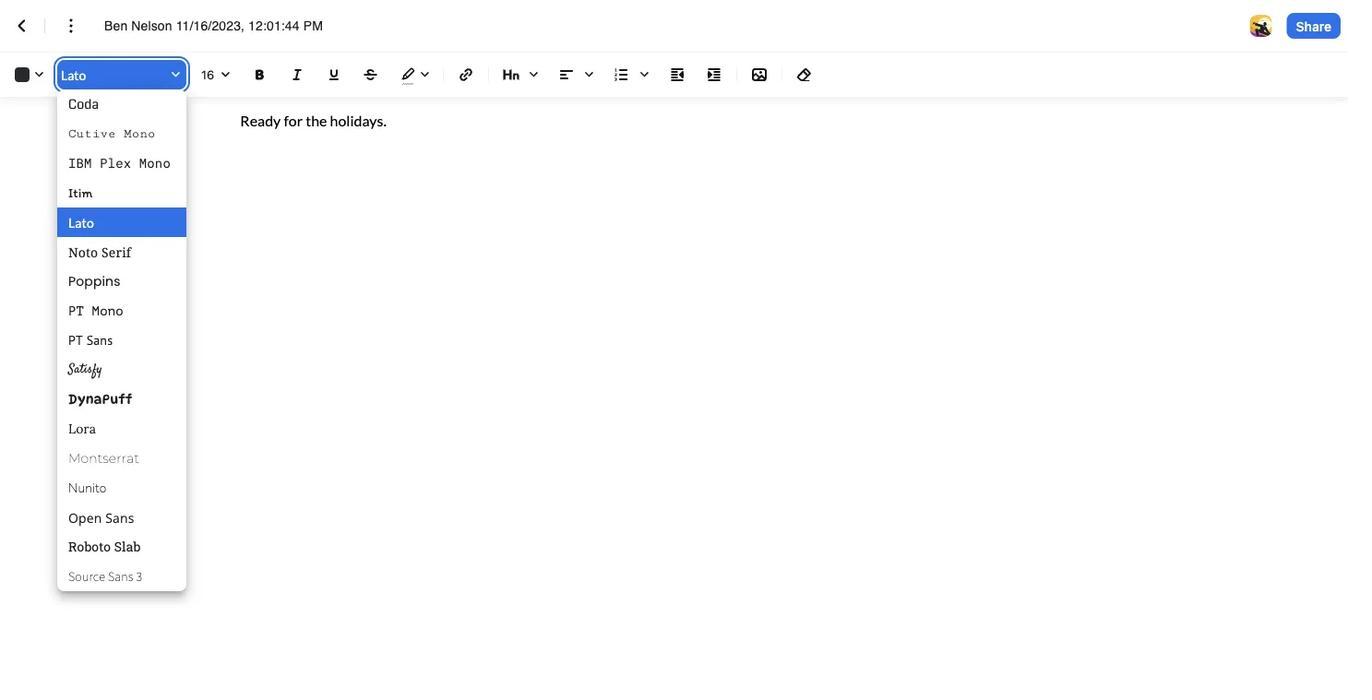 Task type: vqa. For each thing, say whether or not it's contained in the screenshot.
Mono corresponding to Cutive Mono
yes



Task type: describe. For each thing, give the bounding box(es) containing it.
satisfy option
[[57, 355, 186, 385]]

source
[[68, 567, 105, 586]]

poppins option
[[57, 267, 186, 296]]

satisfy
[[68, 361, 102, 379]]

cutive mono
[[68, 126, 156, 141]]

holidays.
[[330, 111, 386, 129]]

lora
[[68, 421, 96, 437]]

sans for pt
[[86, 332, 113, 349]]

more image
[[60, 15, 82, 37]]

montserrat option
[[57, 444, 186, 473]]

for
[[284, 111, 303, 129]]

pt mono
[[68, 304, 123, 318]]

serif
[[102, 243, 131, 261]]

pt for pt mono
[[68, 304, 84, 318]]

open
[[68, 509, 102, 526]]

share button
[[1287, 13, 1341, 39]]

italic image
[[286, 64, 308, 86]]

3
[[136, 567, 142, 586]]

montserrat
[[68, 451, 139, 466]]

sans for source
[[108, 567, 133, 586]]

strikethrough image
[[360, 64, 382, 86]]

lato button
[[57, 62, 186, 88]]

ibm plex mono option
[[57, 149, 186, 178]]

noto
[[68, 243, 98, 261]]

ibm
[[68, 155, 92, 172]]

nunito option
[[57, 473, 186, 503]]

ibm plex mono
[[68, 155, 171, 172]]

coda
[[68, 95, 99, 113]]

lato inside lato option
[[68, 215, 94, 230]]

cutive
[[68, 126, 116, 141]]

poppins
[[68, 272, 121, 290]]

pt sans option
[[57, 326, 186, 355]]

decrease indent image
[[666, 64, 688, 86]]

heading image
[[496, 60, 544, 90]]

share
[[1296, 18, 1331, 33]]

dynapuff option
[[57, 385, 186, 414]]

pt for pt sans
[[68, 332, 83, 349]]

underline image
[[323, 64, 345, 86]]

ready
[[240, 111, 281, 129]]

increase indent image
[[703, 64, 725, 86]]

lato inside lato popup button
[[61, 67, 86, 83]]

list image
[[607, 60, 655, 90]]

text align image
[[552, 60, 600, 90]]

open image
[[214, 64, 236, 86]]

ben nelson image
[[1250, 15, 1272, 37]]

text highlight image
[[393, 60, 436, 90]]

mono for pt mono
[[92, 304, 123, 318]]



Task type: locate. For each thing, give the bounding box(es) containing it.
noto serif option
[[57, 237, 186, 267]]

sans
[[86, 332, 113, 349], [105, 509, 134, 526], [108, 567, 133, 586]]

ready for the holidays.
[[240, 111, 386, 129]]

pt sans
[[68, 332, 113, 349]]

None text field
[[104, 17, 342, 35]]

open sans
[[68, 509, 134, 526]]

source sans 3
[[68, 567, 142, 586]]

insert image image
[[748, 64, 770, 86]]

lato down itim
[[68, 215, 94, 230]]

sans for open
[[105, 509, 134, 526]]

mono inside pt mono option
[[92, 304, 123, 318]]

roboto slab option
[[57, 532, 186, 562]]

sans down pt mono
[[86, 332, 113, 349]]

list box containing coda
[[57, 90, 186, 591]]

slab
[[114, 538, 141, 555]]

roboto
[[68, 538, 111, 555]]

1 vertical spatial pt
[[68, 332, 83, 349]]

lato
[[61, 67, 86, 83], [68, 215, 94, 230]]

dynapuff
[[68, 392, 132, 407]]

mono right plex
[[139, 155, 171, 172]]

source sans 3 option
[[57, 562, 186, 591]]

mono inside ibm plex mono option
[[139, 155, 171, 172]]

mono down coda option
[[124, 126, 156, 141]]

0 vertical spatial sans
[[86, 332, 113, 349]]

roboto slab
[[68, 538, 141, 555]]

open sans option
[[57, 503, 186, 532]]

bold image
[[249, 64, 271, 86]]

0 vertical spatial lato
[[61, 67, 86, 83]]

plex
[[100, 155, 131, 172]]

mono for cutive mono
[[124, 126, 156, 141]]

itim option
[[57, 178, 186, 208]]

1 vertical spatial lato
[[68, 215, 94, 230]]

lora option
[[57, 414, 186, 444]]

2 pt from the top
[[68, 332, 83, 349]]

mono
[[124, 126, 156, 141], [139, 155, 171, 172], [92, 304, 123, 318]]

pt mono option
[[57, 296, 186, 326]]

pt up the pt sans
[[68, 304, 84, 318]]

1 vertical spatial mono
[[139, 155, 171, 172]]

mono inside cutive mono option
[[124, 126, 156, 141]]

all notes image
[[11, 15, 33, 37]]

pt
[[68, 304, 84, 318], [68, 332, 83, 349]]

sans inside option
[[105, 509, 134, 526]]

clear style image
[[794, 64, 816, 86]]

1 pt from the top
[[68, 304, 84, 318]]

sans left 3
[[108, 567, 133, 586]]

pt up satisfy on the bottom left
[[68, 332, 83, 349]]

list box
[[57, 90, 186, 591]]

1 vertical spatial sans
[[105, 509, 134, 526]]

itim
[[68, 185, 93, 201]]

sans up roboto slab option
[[105, 509, 134, 526]]

coda option
[[57, 90, 186, 119]]

0 vertical spatial mono
[[124, 126, 156, 141]]

nunito
[[68, 479, 106, 497]]

2 vertical spatial sans
[[108, 567, 133, 586]]

the
[[306, 111, 327, 129]]

mono down poppins
[[92, 304, 123, 318]]

link image
[[455, 64, 477, 86]]

color image
[[7, 60, 50, 90]]

0 vertical spatial pt
[[68, 304, 84, 318]]

2 vertical spatial mono
[[92, 304, 123, 318]]

lato up coda
[[61, 67, 86, 83]]

cutive mono option
[[57, 119, 186, 149]]

lato option
[[57, 208, 186, 237]]

noto serif
[[68, 243, 131, 261]]



